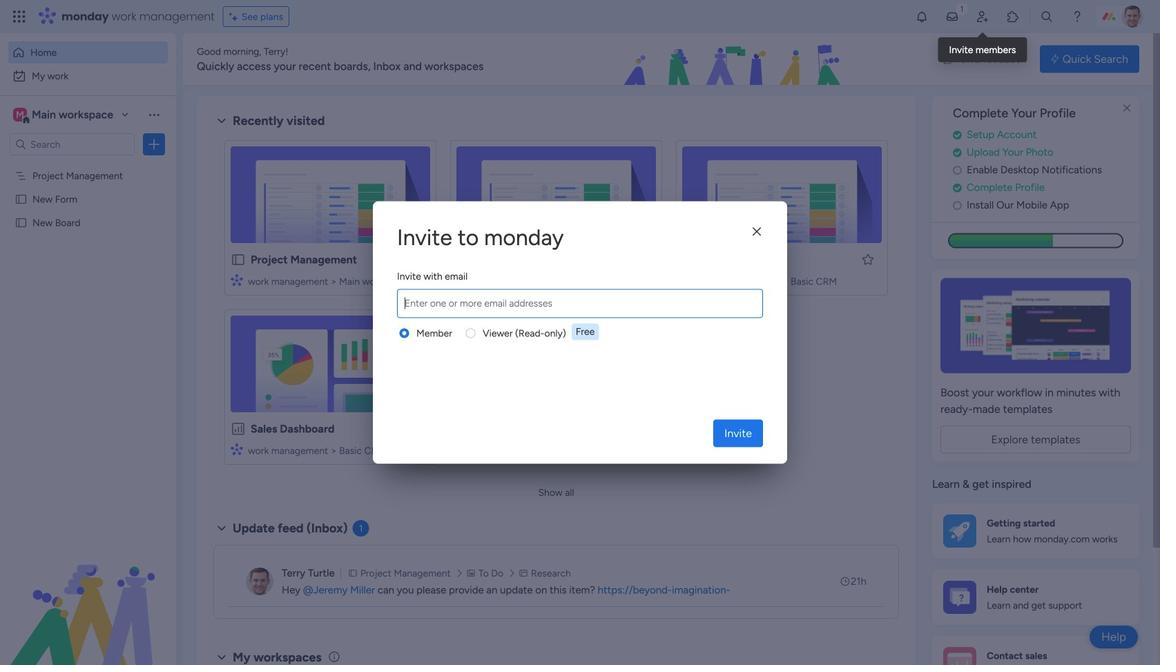 Task type: locate. For each thing, give the bounding box(es) containing it.
1 vertical spatial lottie animation element
[[0, 526, 176, 665]]

1 element
[[353, 520, 369, 537]]

2 vertical spatial option
[[0, 163, 176, 166]]

0 vertical spatial component image
[[231, 274, 243, 286]]

close recently visited image
[[214, 113, 230, 129]]

list box
[[0, 161, 176, 421]]

check circle image
[[954, 130, 962, 140], [954, 183, 962, 193]]

0 vertical spatial option
[[8, 41, 168, 64]]

monday marketplace image
[[1007, 10, 1021, 23]]

workspace selection element
[[13, 106, 115, 124]]

search everything image
[[1041, 10, 1054, 23]]

lottie animation image
[[542, 33, 930, 86], [0, 526, 176, 665]]

check circle image down circle o icon
[[954, 183, 962, 193]]

0 horizontal spatial terry turtle image
[[246, 568, 274, 596]]

Search in workspace field
[[29, 136, 115, 152]]

0 horizontal spatial public board image
[[15, 193, 28, 206]]

1 horizontal spatial terry turtle image
[[1122, 6, 1144, 28]]

2 component image from the top
[[231, 443, 243, 456]]

getting started element
[[933, 504, 1140, 559]]

option
[[8, 41, 168, 64], [8, 65, 168, 87], [0, 163, 176, 166]]

0 horizontal spatial lottie animation image
[[0, 526, 176, 665]]

component image
[[231, 274, 243, 286], [231, 443, 243, 456]]

update feed image
[[946, 10, 960, 23]]

0 vertical spatial lottie animation element
[[542, 33, 930, 86]]

1 image
[[956, 1, 969, 16]]

workspace image
[[13, 107, 27, 122]]

1 horizontal spatial public board image
[[231, 252, 246, 267]]

0 vertical spatial terry turtle image
[[1122, 6, 1144, 28]]

1 vertical spatial component image
[[231, 443, 243, 456]]

0 vertical spatial public board image
[[15, 193, 28, 206]]

circle o image
[[954, 200, 962, 211]]

public board image
[[15, 216, 28, 229]]

check circle image
[[954, 147, 962, 158]]

lottie animation element
[[542, 33, 930, 86], [0, 526, 176, 665]]

1 horizontal spatial lottie animation image
[[542, 33, 930, 86]]

check circle image up check circle icon
[[954, 130, 962, 140]]

1 vertical spatial terry turtle image
[[246, 568, 274, 596]]

terry turtle image
[[1122, 6, 1144, 28], [246, 568, 274, 596]]

1 check circle image from the top
[[954, 130, 962, 140]]

1 component image from the top
[[231, 274, 243, 286]]

1 vertical spatial check circle image
[[954, 183, 962, 193]]

0 vertical spatial check circle image
[[954, 130, 962, 140]]

see plans image
[[229, 9, 242, 24]]

public board image
[[15, 193, 28, 206], [231, 252, 246, 267]]

component image for "public dashboard" icon
[[231, 443, 243, 456]]

v2 user feedback image
[[944, 51, 954, 67]]



Task type: vqa. For each thing, say whether or not it's contained in the screenshot.
the Workspace options icon
no



Task type: describe. For each thing, give the bounding box(es) containing it.
quick search results list box
[[214, 129, 900, 482]]

0 vertical spatial lottie animation image
[[542, 33, 930, 86]]

2 check circle image from the top
[[954, 183, 962, 193]]

0 horizontal spatial lottie animation element
[[0, 526, 176, 665]]

component image for bottommost public board image
[[231, 274, 243, 286]]

invite members image
[[976, 10, 990, 23]]

close my workspaces image
[[214, 649, 230, 665]]

add to favorites image
[[862, 253, 875, 266]]

circle o image
[[954, 165, 962, 175]]

templates image image
[[945, 278, 1128, 373]]

help image
[[1071, 10, 1085, 23]]

select product image
[[12, 10, 26, 23]]

v2 bolt switch image
[[1052, 51, 1060, 67]]

close update feed (inbox) image
[[214, 520, 230, 537]]

contact sales element
[[933, 636, 1140, 665]]

1 vertical spatial public board image
[[231, 252, 246, 267]]

1 horizontal spatial lottie animation element
[[542, 33, 930, 86]]

public dashboard image
[[231, 422, 246, 437]]

help center element
[[933, 570, 1140, 625]]

notifications image
[[916, 10, 929, 23]]

1 vertical spatial option
[[8, 65, 168, 87]]

dapulse x slim image
[[1119, 100, 1136, 117]]

1 vertical spatial lottie animation image
[[0, 526, 176, 665]]

close image
[[753, 227, 762, 237]]

component image
[[457, 274, 469, 286]]

Enter one or more email addresses text field
[[401, 290, 760, 318]]



